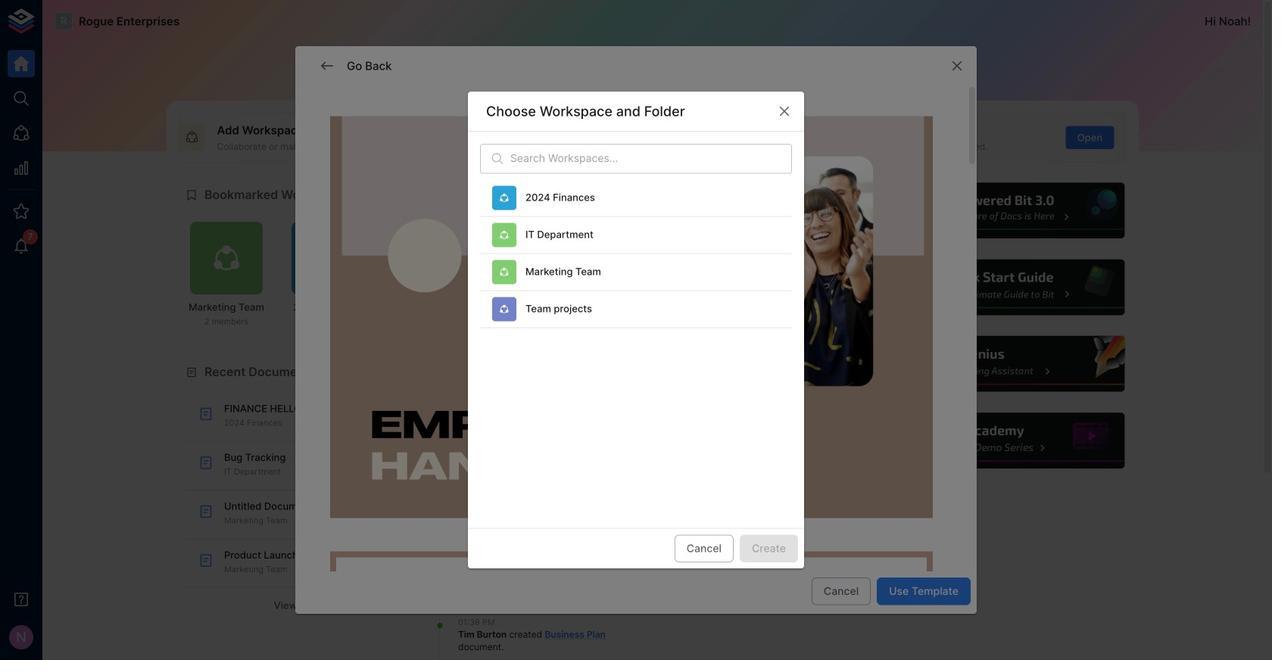 Task type: locate. For each thing, give the bounding box(es) containing it.
1 help image from the top
[[899, 181, 1127, 241]]

help image
[[899, 181, 1127, 241], [899, 258, 1127, 318], [899, 334, 1127, 394], [899, 411, 1127, 471]]

Search Workspaces... text field
[[511, 144, 793, 174]]

dialog
[[295, 46, 977, 661], [468, 92, 805, 569]]



Task type: vqa. For each thing, say whether or not it's contained in the screenshot.
Partnership
no



Task type: describe. For each thing, give the bounding box(es) containing it.
4 help image from the top
[[899, 411, 1127, 471]]

2 help image from the top
[[899, 258, 1127, 318]]

3 help image from the top
[[899, 334, 1127, 394]]



